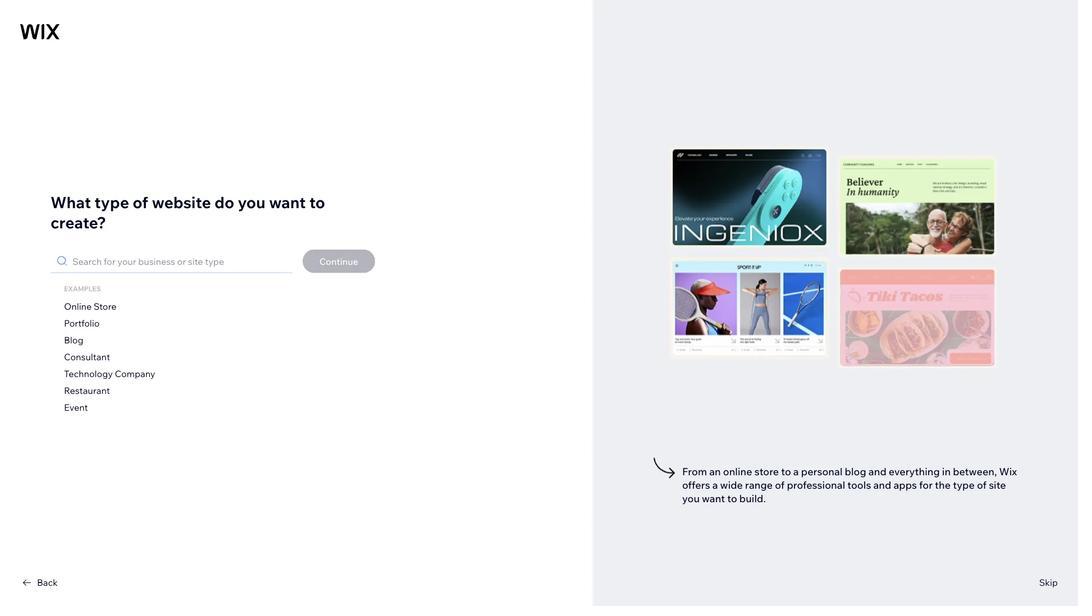Task type: locate. For each thing, give the bounding box(es) containing it.
0 horizontal spatial you
[[238, 193, 266, 212]]

1 vertical spatial want
[[702, 492, 725, 505]]

in
[[942, 465, 951, 478]]

and
[[869, 465, 887, 478], [874, 479, 892, 491]]

1 horizontal spatial you
[[682, 492, 700, 505]]

a
[[794, 465, 799, 478], [713, 479, 718, 491]]

and right blog
[[869, 465, 887, 478]]

1 horizontal spatial want
[[702, 492, 725, 505]]

of down store at the right bottom of the page
[[775, 479, 785, 491]]

type up create?
[[95, 193, 129, 212]]

event button
[[64, 401, 88, 414]]

website
[[152, 193, 211, 212]]

range
[[745, 479, 773, 491]]

event
[[64, 402, 88, 413]]

create?
[[51, 213, 106, 233]]

blog button
[[64, 333, 83, 347]]

Search for your business or site type field
[[69, 250, 287, 273]]

type down between,
[[953, 479, 975, 491]]

of left website
[[133, 193, 148, 212]]

to
[[309, 193, 325, 212], [781, 465, 791, 478], [727, 492, 737, 505]]

what
[[51, 193, 91, 212]]

2 vertical spatial to
[[727, 492, 737, 505]]

professional
[[787, 479, 845, 491]]

between,
[[953, 465, 997, 478]]

online store button
[[64, 300, 116, 313]]

everything
[[889, 465, 940, 478]]

want
[[269, 193, 306, 212], [702, 492, 725, 505]]

1 vertical spatial to
[[781, 465, 791, 478]]

consultant button
[[64, 350, 110, 364]]

online
[[723, 465, 752, 478]]

for
[[919, 479, 933, 491]]

0 vertical spatial want
[[269, 193, 306, 212]]

1 vertical spatial you
[[682, 492, 700, 505]]

of down between,
[[977, 479, 987, 491]]

a up professional at right
[[794, 465, 799, 478]]

0 vertical spatial type
[[95, 193, 129, 212]]

portfolio button
[[64, 316, 100, 330]]

1 horizontal spatial type
[[953, 479, 975, 491]]

0 horizontal spatial type
[[95, 193, 129, 212]]

technology company button
[[64, 367, 155, 381]]

1 horizontal spatial a
[[794, 465, 799, 478]]

0 vertical spatial you
[[238, 193, 266, 212]]

1 vertical spatial type
[[953, 479, 975, 491]]

you
[[238, 193, 266, 212], [682, 492, 700, 505]]

you inside what type of website do you want to create?
[[238, 193, 266, 212]]

type
[[95, 193, 129, 212], [953, 479, 975, 491]]

you right do
[[238, 193, 266, 212]]

0 horizontal spatial to
[[309, 193, 325, 212]]

online
[[64, 301, 92, 312]]

0 vertical spatial to
[[309, 193, 325, 212]]

from
[[682, 465, 707, 478]]

0 vertical spatial a
[[794, 465, 799, 478]]

examples
[[64, 284, 101, 293]]

1 horizontal spatial of
[[775, 479, 785, 491]]

company
[[115, 368, 155, 379]]

what type of website do you want to create?
[[51, 193, 325, 233]]

and left "apps"
[[874, 479, 892, 491]]

you down offers
[[682, 492, 700, 505]]

build.
[[740, 492, 766, 505]]

a down an
[[713, 479, 718, 491]]

portfolio
[[64, 318, 100, 329]]

restaurant button
[[64, 384, 110, 397]]

0 horizontal spatial want
[[269, 193, 306, 212]]

of inside what type of website do you want to create?
[[133, 193, 148, 212]]

do
[[215, 193, 234, 212]]

want inside what type of website do you want to create?
[[269, 193, 306, 212]]

want inside from an online store to a personal blog and everything in between, wix offers a wide range of professional tools and apps for the type of site you want to build.
[[702, 492, 725, 505]]

of
[[133, 193, 148, 212], [775, 479, 785, 491], [977, 479, 987, 491]]

the
[[935, 479, 951, 491]]

online store portfolio blog consultant technology company restaurant event
[[64, 301, 155, 413]]

wix
[[999, 465, 1017, 478]]

0 horizontal spatial a
[[713, 479, 718, 491]]

0 horizontal spatial of
[[133, 193, 148, 212]]

store
[[94, 301, 116, 312]]



Task type: describe. For each thing, give the bounding box(es) containing it.
restaurant
[[64, 385, 110, 396]]

store
[[755, 465, 779, 478]]

personal
[[801, 465, 843, 478]]

wide
[[720, 479, 743, 491]]

tools
[[848, 479, 871, 491]]

offers
[[682, 479, 710, 491]]

an
[[709, 465, 721, 478]]

blog
[[845, 465, 867, 478]]

technology
[[64, 368, 113, 379]]

skip
[[1039, 577, 1058, 589]]

back button
[[20, 576, 58, 590]]

site
[[989, 479, 1006, 491]]

back
[[37, 577, 58, 589]]

0 vertical spatial and
[[869, 465, 887, 478]]

apps
[[894, 479, 917, 491]]

from an online store to a personal blog and everything in between, wix offers a wide range of professional tools and apps for the type of site you want to build.
[[682, 465, 1017, 505]]

2 horizontal spatial of
[[977, 479, 987, 491]]

you inside from an online store to a personal blog and everything in between, wix offers a wide range of professional tools and apps for the type of site you want to build.
[[682, 492, 700, 505]]

consultant
[[64, 351, 110, 363]]

blog
[[64, 334, 83, 346]]

2 horizontal spatial to
[[781, 465, 791, 478]]

1 vertical spatial a
[[713, 479, 718, 491]]

skip button
[[1039, 576, 1058, 590]]

type inside what type of website do you want to create?
[[95, 193, 129, 212]]

to inside what type of website do you want to create?
[[309, 193, 325, 212]]

type inside from an online store to a personal blog and everything in between, wix offers a wide range of professional tools and apps for the type of site you want to build.
[[953, 479, 975, 491]]

1 horizontal spatial to
[[727, 492, 737, 505]]

1 vertical spatial and
[[874, 479, 892, 491]]



Task type: vqa. For each thing, say whether or not it's contained in the screenshot.
Store
yes



